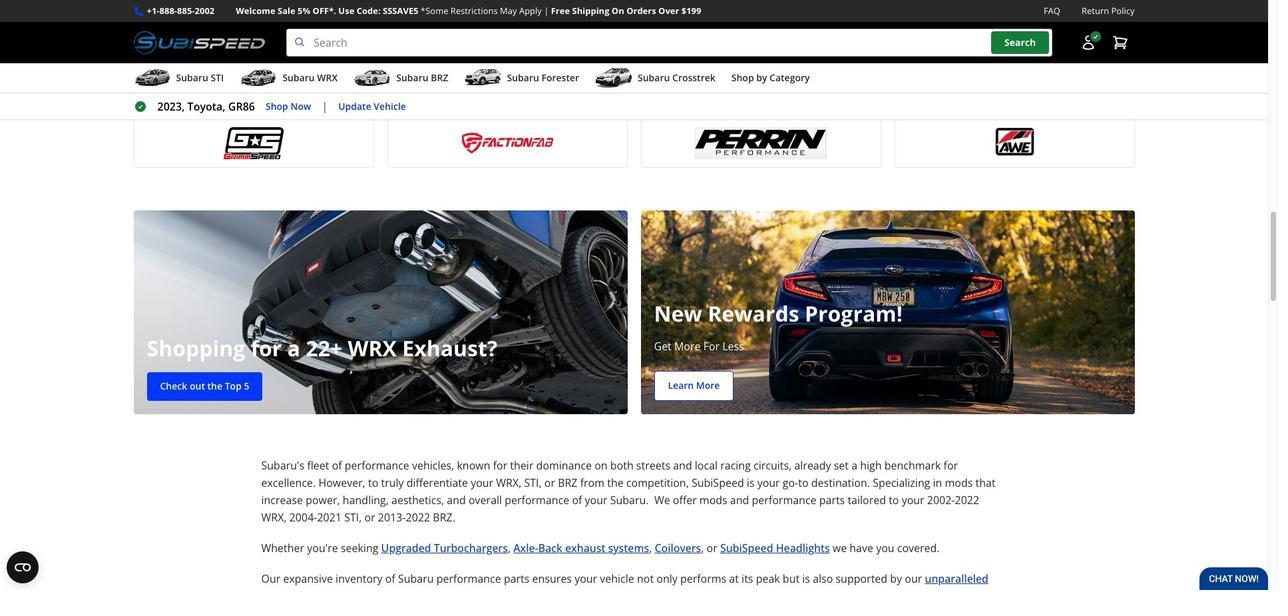 Task type: describe. For each thing, give the bounding box(es) containing it.
a subaru forester thumbnail image image
[[464, 68, 502, 88]]

a subaru crosstrek thumbnail image image
[[595, 68, 633, 88]]

button image
[[1080, 35, 1096, 51]]

invidia logo image
[[142, 65, 365, 96]]

a subaru wrx thumbnail image image
[[240, 68, 277, 88]]

search input field
[[287, 29, 1053, 57]]

a subaru sti thumbnail image image
[[134, 68, 171, 88]]

perrin logo image
[[650, 127, 873, 159]]

grimmspeed logo image
[[142, 127, 365, 159]]



Task type: vqa. For each thing, say whether or not it's contained in the screenshot.
Search Input field
yes



Task type: locate. For each thing, give the bounding box(es) containing it.
factionfab logo image
[[396, 127, 619, 159]]

tomei logo image
[[903, 65, 1126, 96]]

awe tuning logo image
[[903, 127, 1126, 159]]

a subaru brz thumbnail image image
[[354, 68, 391, 88]]

open widget image
[[7, 551, 39, 583]]

olm logo image
[[396, 65, 619, 96]]

subispeed logo image
[[134, 29, 265, 57]]

subispeed logo image
[[650, 65, 873, 96]]



